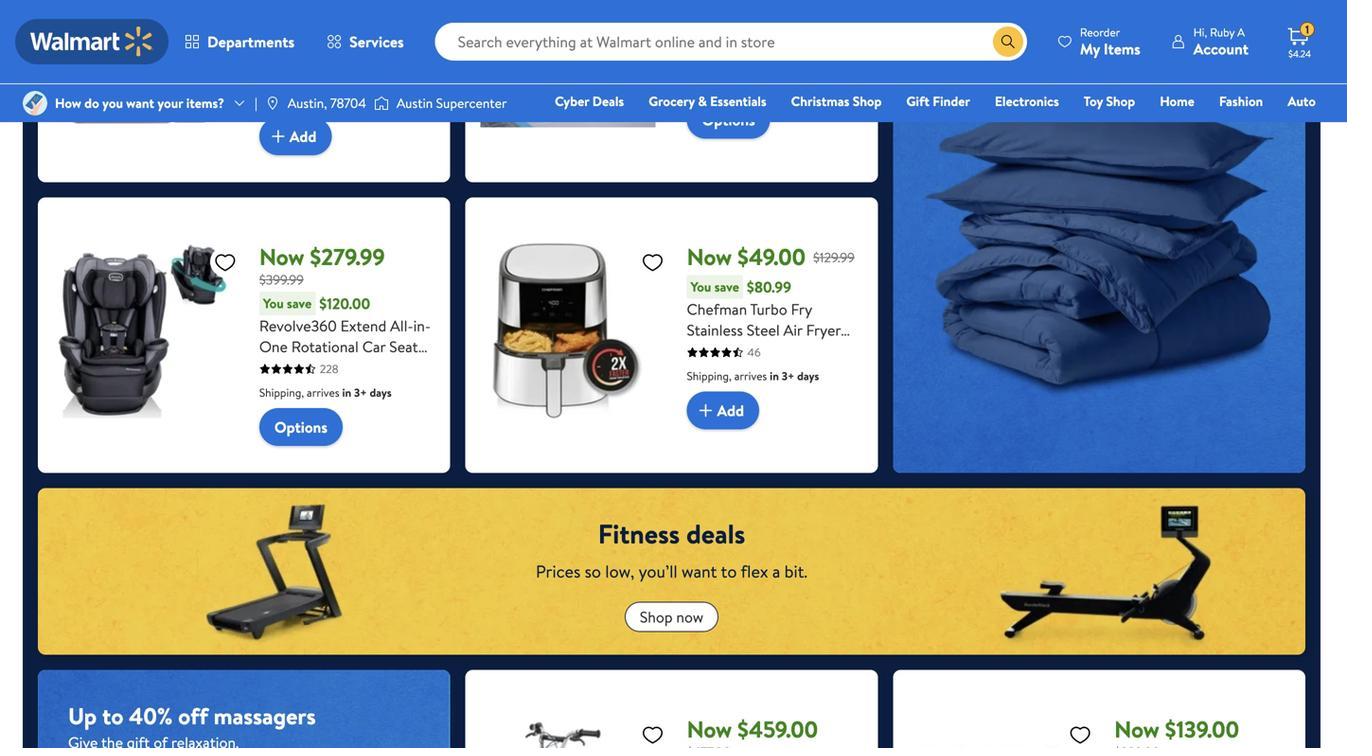 Task type: locate. For each thing, give the bounding box(es) containing it.
arrives down 1372
[[734, 77, 767, 93]]

steel inside you save $80.99 chefman turbo fry stainless steel air fryer with basket divider, 8 quart
[[747, 320, 780, 340]]

0 vertical spatial add to cart image
[[267, 125, 290, 148]]

fryer
[[806, 320, 841, 340]]

want inside fitness deals prices so low, you'll want to flex a bit.
[[682, 560, 717, 583]]

hi,
[[1194, 24, 1208, 40]]

you down $399.99
[[263, 294, 284, 313]]

3+ down textilene
[[782, 77, 795, 93]]

you up chefman
[[691, 278, 711, 296]]

to inside fitness deals prices so low, you'll want to flex a bit.
[[721, 560, 737, 583]]

want down deals
[[682, 560, 717, 583]]

grocery & essentials
[[649, 92, 767, 110]]

now
[[259, 241, 305, 273], [687, 241, 732, 273], [687, 714, 732, 745], [1115, 714, 1160, 745]]

1 horizontal spatial you
[[691, 278, 711, 296]]

1 vertical spatial stainless
[[687, 320, 743, 340]]

departments button
[[169, 19, 311, 64]]

seating
[[726, 91, 774, 112]]

1 horizontal spatial add
[[717, 400, 744, 421]]

options
[[702, 109, 755, 130], [274, 417, 328, 438]]

0 horizontal spatial steel
[[319, 87, 352, 108]]

toy
[[1084, 92, 1103, 110]]

you
[[102, 94, 123, 112]]

add down quart
[[717, 400, 744, 421]]

you save $80.99 chefman turbo fry stainless steel air fryer with basket divider, 8 quart
[[687, 277, 841, 382]]

lacoo 2 pack patio zero gravity chair outdoor lounge chair textilene fabric adjustable recline chair seating capacity 2, blue
[[687, 8, 851, 133]]

home
[[1160, 92, 1195, 110]]

services button
[[311, 19, 420, 64]]

0 horizontal spatial to
[[102, 700, 123, 732]]

add for the left the add to cart image
[[290, 126, 317, 147]]

fashion
[[1220, 92, 1263, 110]]

to right up
[[102, 700, 123, 732]]

1 vertical spatial steel
[[747, 320, 780, 340]]

shop
[[853, 92, 882, 110], [1106, 92, 1136, 110], [640, 606, 673, 627]]

46
[[748, 344, 761, 360]]

add for the rightmost the add to cart image
[[717, 400, 744, 421]]

cyber deals
[[555, 92, 624, 110]]

fashion link
[[1211, 91, 1272, 111]]

you inside you save $80.99 chefman turbo fry stainless steel air fryer with basket divider, 8 quart
[[691, 278, 711, 296]]

shop inside 'link'
[[1106, 92, 1136, 110]]

how
[[55, 94, 81, 112]]

want right you on the top left of page
[[126, 94, 154, 112]]

days down cover
[[370, 385, 392, 401]]

shipping, arrives in 3+ days down 1372
[[687, 77, 819, 93]]

cyber deals link
[[546, 91, 633, 111]]

now for now $49.00 $129.99
[[687, 241, 732, 273]]

toy shop link
[[1075, 91, 1144, 111]]

now $279.99 $399.99 you save $120.00 revolve360 extend all-in- one rotational car seat with quick clean cover (revere gray)
[[259, 241, 431, 399]]

side
[[358, 46, 386, 66]]

1 vertical spatial options link
[[259, 408, 343, 446]]

$399.99
[[259, 270, 304, 289]]

2 horizontal spatial shop
[[1106, 92, 1136, 110]]

stainless right |
[[259, 87, 316, 108]]

gray)
[[314, 378, 350, 399]]

lacoo
[[687, 8, 726, 29]]

0 horizontal spatial shop
[[640, 606, 673, 627]]

0 horizontal spatial you
[[263, 294, 284, 313]]

electronics link
[[987, 91, 1068, 111]]

shop up registry
[[1106, 92, 1136, 110]]

add button down austin, on the left top
[[259, 118, 332, 155]]

adjustable
[[731, 71, 799, 91]]

1 horizontal spatial want
[[682, 560, 717, 583]]

add to cart image
[[267, 125, 290, 148], [695, 399, 717, 422]]

cover
[[375, 357, 414, 378]]

shop for toy shop
[[1106, 92, 1136, 110]]

(revere
[[259, 378, 311, 399]]

supercenter
[[436, 94, 507, 112]]

stainless up quart
[[687, 320, 743, 340]]

shop right 2,
[[853, 92, 882, 110]]

save up revolve360
[[287, 294, 312, 313]]

1 vertical spatial want
[[682, 560, 717, 583]]

0 vertical spatial want
[[126, 94, 154, 112]]

0 horizontal spatial stainless
[[259, 87, 316, 108]]

blue
[[687, 112, 716, 133]]

1 horizontal spatial with
[[327, 46, 355, 66]]

0 vertical spatial to
[[721, 560, 737, 583]]

0 horizontal spatial save
[[287, 294, 312, 313]]

with inside ge profile opal nugget ice maker with side tank, countertop icemaker, stainless steel
[[327, 46, 355, 66]]

1 horizontal spatial stainless
[[687, 320, 743, 340]]

add to favorites list, razor dirt rocket mx650 - 36v electric-powered dirt bike, ride-on for teens & adults image
[[642, 723, 664, 747]]

0 horizontal spatial  image
[[23, 91, 47, 116]]

deals
[[593, 92, 624, 110]]

departments
[[207, 31, 295, 52]]

1 horizontal spatial save
[[715, 278, 739, 296]]

0 vertical spatial steel
[[319, 87, 352, 108]]

how do you want your items?
[[55, 94, 224, 112]]

$459.00
[[738, 714, 818, 745]]

 image right |
[[265, 96, 280, 111]]

0 horizontal spatial options
[[274, 417, 328, 438]]

save up chefman
[[715, 278, 739, 296]]

days down textilene
[[797, 77, 819, 93]]

add button
[[259, 118, 332, 155], [687, 392, 759, 430]]

shipping, down quick
[[259, 385, 304, 401]]

with left the 'basket'
[[687, 340, 715, 361]]

with up 1166 at the top left of page
[[327, 46, 355, 66]]

2 horizontal spatial  image
[[374, 94, 389, 113]]

1 vertical spatial to
[[102, 700, 123, 732]]

add down austin, on the left top
[[290, 126, 317, 147]]

ruby
[[1210, 24, 1235, 40]]

add to favorites list, acer nitro 31.5" 1500r curved full hd (1920 x 1080) gaming monitor, black, ed320qr s3biipx image
[[1069, 723, 1092, 747]]

0 horizontal spatial add button
[[259, 118, 332, 155]]

you'll
[[639, 560, 678, 583]]

tank,
[[389, 46, 422, 66]]

1 horizontal spatial shop
[[853, 92, 882, 110]]

2 horizontal spatial with
[[687, 340, 715, 361]]

gift finder link
[[898, 91, 979, 111]]

1 horizontal spatial  image
[[265, 96, 280, 111]]

add to cart image down austin, on the left top
[[267, 125, 290, 148]]

 image for austin supercenter
[[374, 94, 389, 113]]

with left quick
[[259, 357, 287, 378]]

0 vertical spatial stainless
[[259, 87, 316, 108]]

opal
[[330, 25, 361, 46]]

now up chefman
[[687, 241, 732, 273]]

clean
[[333, 357, 371, 378]]

 image for austin, 78704
[[265, 96, 280, 111]]

shop now button
[[625, 602, 719, 632]]

zero
[[813, 8, 843, 29]]

0 horizontal spatial options link
[[259, 408, 343, 446]]

auto link
[[1280, 91, 1325, 111]]

with inside you save $80.99 chefman turbo fry stainless steel air fryer with basket divider, 8 quart
[[687, 340, 715, 361]]

steel inside ge profile opal nugget ice maker with side tank, countertop icemaker, stainless steel
[[319, 87, 352, 108]]

reorder my items
[[1080, 24, 1141, 59]]

you
[[691, 278, 711, 296], [263, 294, 284, 313]]

textilene
[[777, 50, 836, 71]]

with inside now $279.99 $399.99 you save $120.00 revolve360 extend all-in- one rotational car seat with quick clean cover (revere gray)
[[259, 357, 287, 378]]

shipping, down the 'basket'
[[687, 368, 732, 384]]

 image left how
[[23, 91, 47, 116]]

now for now $459.00
[[687, 714, 732, 745]]

outdoor
[[777, 29, 834, 50]]

1 horizontal spatial steel
[[747, 320, 780, 340]]

all-
[[390, 315, 413, 336]]

steel up 46
[[747, 320, 780, 340]]

countertop
[[259, 66, 336, 87]]

0 horizontal spatial add
[[290, 126, 317, 147]]

steel
[[319, 87, 352, 108], [747, 320, 780, 340]]

a
[[772, 560, 781, 583]]

gravity
[[687, 29, 735, 50]]

 image
[[23, 91, 47, 116], [374, 94, 389, 113], [265, 96, 280, 111]]

1 vertical spatial add to cart image
[[695, 399, 717, 422]]

grocery
[[649, 92, 695, 110]]

$80.99
[[747, 277, 792, 297]]

patio
[[776, 8, 810, 29]]

steel down 1166 at the top left of page
[[319, 87, 352, 108]]

now right add to favorites list, revolve360 extend all-in-one rotational car seat with quick clean cover (revere gray) icon
[[259, 241, 305, 273]]

add to cart image down quart
[[695, 399, 717, 422]]

massagers
[[214, 700, 316, 732]]

shop left now
[[640, 606, 673, 627]]

now inside now $279.99 $399.99 you save $120.00 revolve360 extend all-in- one rotational car seat with quick clean cover (revere gray)
[[259, 241, 305, 273]]

recline
[[803, 71, 851, 91]]

3+ down clean
[[354, 385, 367, 401]]

save inside now $279.99 $399.99 you save $120.00 revolve360 extend all-in- one rotational car seat with quick clean cover (revere gray)
[[287, 294, 312, 313]]

1372
[[748, 54, 769, 70]]

0 horizontal spatial with
[[259, 357, 287, 378]]

1 horizontal spatial to
[[721, 560, 737, 583]]

nugget
[[365, 25, 415, 46]]

0 vertical spatial add
[[290, 126, 317, 147]]

shipping, right |
[[259, 94, 304, 110]]

1 horizontal spatial add to cart image
[[695, 399, 717, 422]]

with
[[327, 46, 355, 66], [687, 340, 715, 361], [259, 357, 287, 378]]

shop inside button
[[640, 606, 673, 627]]

deals
[[686, 515, 745, 552]]

arrives down 228
[[307, 385, 340, 401]]

0 vertical spatial options
[[702, 109, 755, 130]]

auto
[[1288, 92, 1316, 110]]

registry link
[[1090, 117, 1155, 138]]

arrives
[[734, 77, 767, 93], [307, 94, 340, 110], [734, 368, 767, 384], [307, 385, 340, 401]]

0 horizontal spatial want
[[126, 94, 154, 112]]

save inside you save $80.99 chefman turbo fry stainless steel air fryer with basket divider, 8 quart
[[715, 278, 739, 296]]

1 vertical spatial add button
[[687, 392, 759, 430]]

0 vertical spatial add button
[[259, 118, 332, 155]]

to left flex
[[721, 560, 737, 583]]

$4.24
[[1289, 47, 1311, 60]]

now right add to favorites list, acer nitro 31.5" 1500r curved full hd (1920 x 1080) gaming monitor, black, ed320qr s3biipx 'image'
[[1115, 714, 1160, 745]]

austin,
[[288, 94, 327, 112]]

one
[[1171, 118, 1199, 137]]

your
[[158, 94, 183, 112]]

&
[[698, 92, 707, 110]]

add button down quart
[[687, 392, 759, 430]]

3+ down divider,
[[782, 368, 795, 384]]

$129.99
[[813, 248, 855, 266]]

now right add to favorites list, razor dirt rocket mx650 - 36v electric-powered dirt bike, ride-on for teens & adults icon
[[687, 714, 732, 745]]

0 vertical spatial options link
[[687, 101, 770, 139]]

want
[[126, 94, 154, 112], [682, 560, 717, 583]]

1 vertical spatial add
[[717, 400, 744, 421]]

1 horizontal spatial add button
[[687, 392, 759, 430]]

arrives down 1166 at the top left of page
[[307, 94, 340, 110]]

 image down icemaker,
[[374, 94, 389, 113]]



Task type: describe. For each thing, give the bounding box(es) containing it.
1
[[1306, 21, 1310, 38]]

gift
[[907, 92, 930, 110]]

items?
[[186, 94, 224, 112]]

ge profile opal nugget ice maker with side tank, countertop icemaker, stainless steel
[[259, 25, 422, 108]]

debit
[[1203, 118, 1235, 137]]

basket
[[719, 340, 762, 361]]

add to favorites list, chefman turbo fry stainless steel air fryer with basket divider, 8 quart image
[[642, 251, 664, 274]]

days down divider,
[[797, 368, 819, 384]]

reorder
[[1080, 24, 1120, 40]]

quick
[[291, 357, 330, 378]]

one debit link
[[1163, 117, 1244, 138]]

shipping, arrives in 3+ days down 1166 at the top left of page
[[259, 94, 392, 110]]

$279.99
[[310, 241, 385, 273]]

austin
[[397, 94, 433, 112]]

one
[[259, 336, 288, 357]]

toy shop
[[1084, 92, 1136, 110]]

stainless inside ge profile opal nugget ice maker with side tank, countertop icemaker, stainless steel
[[259, 87, 316, 108]]

now for now $279.99 $399.99 you save $120.00 revolve360 extend all-in- one rotational car seat with quick clean cover (revere gray)
[[259, 241, 305, 273]]

0 horizontal spatial add to cart image
[[267, 125, 290, 148]]

shop now
[[640, 606, 704, 627]]

austin supercenter
[[397, 94, 507, 112]]

ice
[[259, 46, 279, 66]]

now $139.00
[[1115, 714, 1240, 745]]

gift finder
[[907, 92, 970, 110]]

bit.
[[785, 560, 808, 583]]

home link
[[1152, 91, 1203, 111]]

one debit
[[1171, 118, 1235, 137]]

services
[[349, 31, 404, 52]]

icemaker,
[[340, 66, 403, 87]]

1 horizontal spatial options
[[702, 109, 755, 130]]

quart
[[687, 361, 726, 382]]

maker
[[282, 46, 323, 66]]

now $459.00
[[687, 714, 818, 745]]

stainless inside you save $80.99 chefman turbo fry stainless steel air fryer with basket divider, 8 quart
[[687, 320, 743, 340]]

hi, ruby a account
[[1194, 24, 1249, 59]]

ge
[[259, 25, 279, 46]]

 image for how do you want your items?
[[23, 91, 47, 116]]

grocery & essentials link
[[640, 91, 775, 111]]

extend
[[341, 315, 387, 336]]

my
[[1080, 38, 1100, 59]]

shipping, arrives in 3+ days down 46
[[687, 368, 819, 384]]

78704
[[330, 94, 366, 112]]

off
[[178, 700, 208, 732]]

shipping, down lounge
[[687, 77, 732, 93]]

now $49.00 $129.99
[[687, 241, 855, 273]]

1 vertical spatial options
[[274, 417, 328, 438]]

40%
[[129, 700, 173, 732]]

walmart image
[[30, 27, 153, 57]]

capacity
[[778, 91, 835, 112]]

do
[[84, 94, 99, 112]]

shop for christmas shop
[[853, 92, 882, 110]]

arrives down 46
[[734, 368, 767, 384]]

Walmart Site-Wide search field
[[435, 23, 1027, 61]]

finder
[[933, 92, 970, 110]]

rotational
[[291, 336, 359, 357]]

3+ down icemaker,
[[354, 94, 367, 110]]

1 horizontal spatial options link
[[687, 101, 770, 139]]

add to favorites list, revolve360 extend all-in-one rotational car seat with quick clean cover (revere gray) image
[[214, 251, 237, 274]]

Search search field
[[435, 23, 1027, 61]]

electronics
[[995, 92, 1059, 110]]

you inside now $279.99 $399.99 you save $120.00 revolve360 extend all-in- one rotational car seat with quick clean cover (revere gray)
[[263, 294, 284, 313]]

2,
[[839, 91, 851, 112]]

items
[[1104, 38, 1141, 59]]

shipping, arrives in 3+ days down 228
[[259, 385, 392, 401]]

chefman
[[687, 299, 747, 320]]

search icon image
[[1001, 34, 1016, 49]]

prices
[[536, 560, 581, 583]]

profile
[[283, 25, 326, 46]]

|
[[255, 94, 257, 112]]

now for now $139.00
[[1115, 714, 1160, 745]]

walmart+ link
[[1251, 117, 1325, 138]]

christmas shop link
[[783, 91, 891, 111]]

up to 40% off massagers
[[68, 700, 316, 732]]

now
[[676, 606, 704, 627]]

cyber
[[555, 92, 589, 110]]

228
[[320, 361, 338, 377]]

car
[[362, 336, 386, 357]]

christmas shop
[[791, 92, 882, 110]]

up
[[68, 700, 97, 732]]

turbo
[[750, 299, 788, 320]]

christmas
[[791, 92, 850, 110]]

2
[[730, 8, 738, 29]]

1166
[[320, 70, 340, 86]]

fitness
[[598, 515, 680, 552]]

registry
[[1098, 118, 1146, 137]]

fry
[[791, 299, 812, 320]]

8
[[820, 340, 828, 361]]

days down icemaker,
[[370, 94, 392, 110]]

low,
[[605, 560, 635, 583]]



Task type: vqa. For each thing, say whether or not it's contained in the screenshot.
ITEMS?
yes



